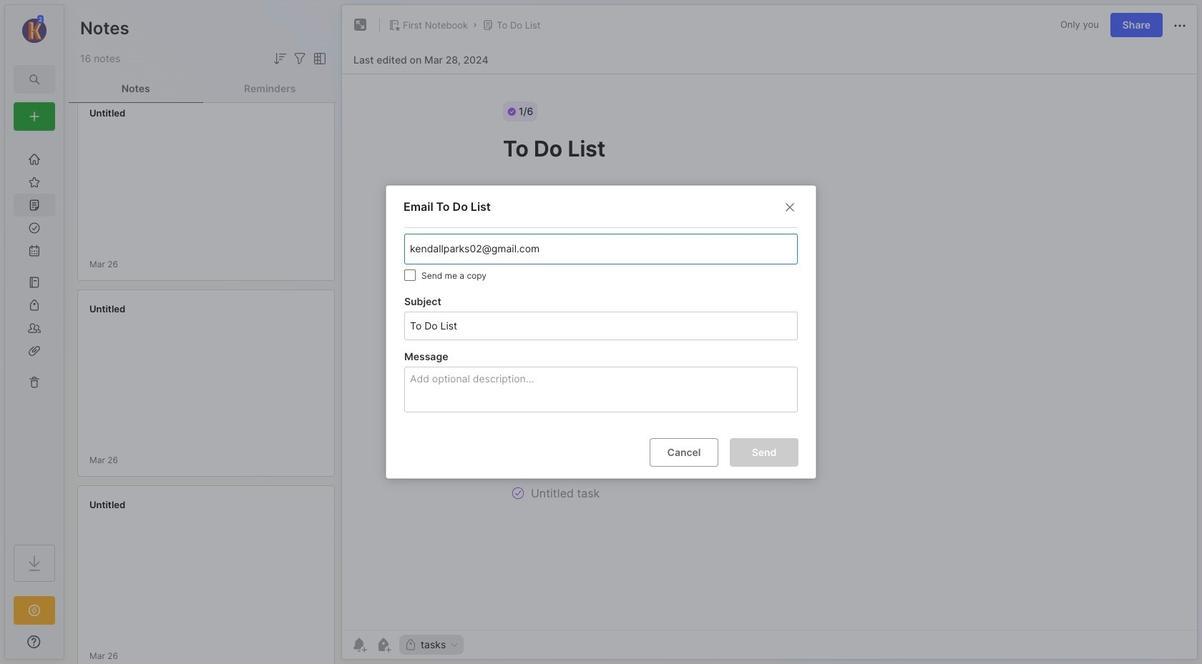 Task type: vqa. For each thing, say whether or not it's contained in the screenshot.
Share button
no



Task type: locate. For each thing, give the bounding box(es) containing it.
edit search image
[[26, 71, 43, 88]]

Add optional description... text field
[[409, 371, 797, 412]]

expand note image
[[352, 16, 369, 34]]

Add subject... text field
[[409, 313, 792, 340]]

add tag image
[[375, 637, 392, 654]]

tab list
[[69, 74, 337, 103]]

None checkbox
[[404, 270, 416, 281]]

Add tag field
[[409, 241, 731, 257]]

tree
[[5, 140, 64, 532]]

main element
[[0, 0, 69, 665]]

upgrade image
[[26, 603, 43, 620]]

close image
[[782, 199, 799, 216]]



Task type: describe. For each thing, give the bounding box(es) containing it.
note window element
[[341, 4, 1198, 661]]

home image
[[27, 152, 42, 167]]

tree inside main element
[[5, 140, 64, 532]]

add a reminder image
[[351, 637, 368, 654]]

Note Editor text field
[[342, 74, 1197, 631]]



